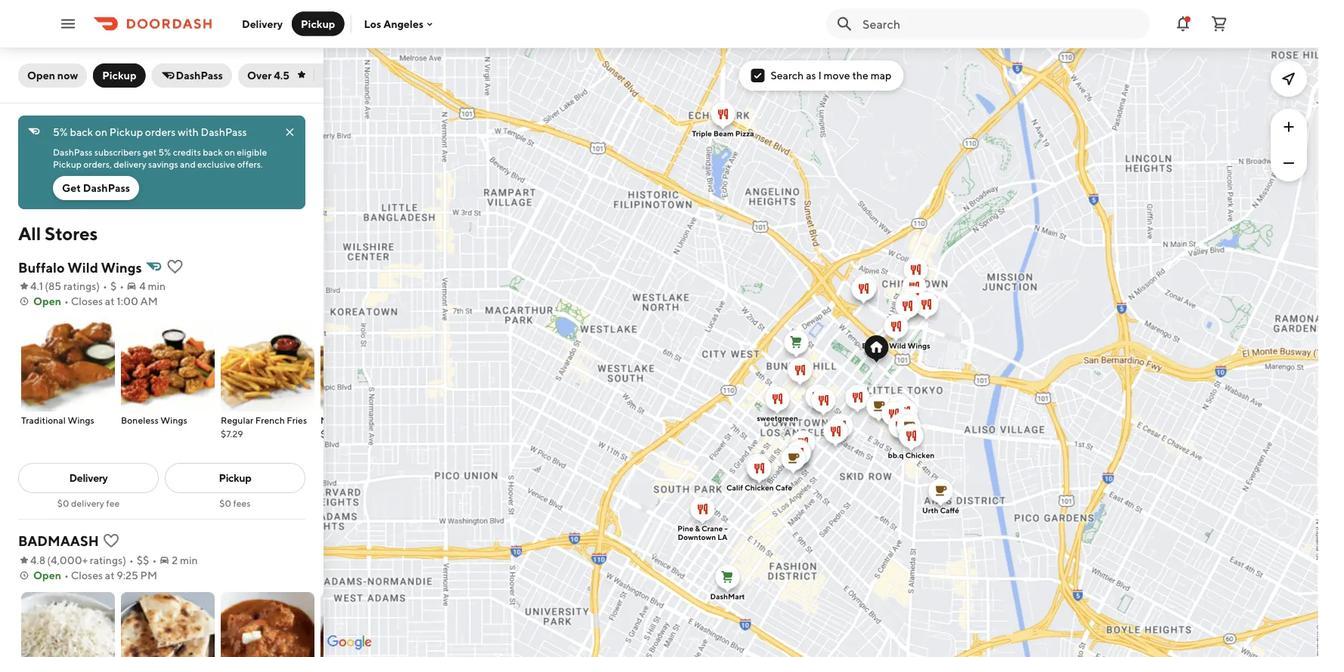 Task type: vqa. For each thing, say whether or not it's contained in the screenshot.
rightmost the on
yes



Task type: locate. For each thing, give the bounding box(es) containing it.
pickup up $0 fees
[[219, 472, 251, 485]]

all
[[18, 223, 41, 244]]

get dashpass
[[62, 182, 130, 194]]

1 horizontal spatial delivery
[[114, 159, 146, 169]]

open inside button
[[27, 69, 55, 82]]

ratings up open • closes at 9:25 pm
[[90, 555, 123, 567]]

i
[[819, 69, 822, 82]]

2 $0 from the left
[[220, 498, 231, 509]]

0 vertical spatial on
[[95, 126, 107, 138]]

dashpass inside dashpass subscribers get 5% credits back on eligible pickup orders, delivery savings and exclusive offers.
[[53, 147, 93, 157]]

0 vertical spatial ratings
[[63, 280, 96, 293]]

1 horizontal spatial pickup button
[[292, 12, 344, 36]]

0 horizontal spatial delivery
[[69, 472, 108, 485]]

1 vertical spatial delivery
[[71, 498, 104, 509]]

map region
[[171, 0, 1320, 658]]

( right 4.8
[[47, 555, 51, 567]]

with
[[178, 126, 199, 138]]

sweetgreen
[[757, 414, 798, 423], [757, 414, 798, 423]]

on up subscribers
[[95, 126, 107, 138]]

open for badmaash
[[33, 570, 61, 582]]

$0 for delivery
[[57, 498, 69, 509]]

1 horizontal spatial 5%
[[158, 147, 171, 157]]

pickup up get
[[53, 159, 82, 169]]

0 vertical spatial delivery
[[114, 159, 146, 169]]

1 horizontal spatial on
[[225, 147, 235, 157]]

pickup left the los
[[301, 17, 335, 30]]

1 vertical spatial open
[[33, 295, 61, 308]]

min right the 2
[[180, 555, 198, 567]]

0 vertical spatial pickup button
[[292, 12, 344, 36]]

2
[[172, 555, 178, 567]]

downtown
[[678, 534, 716, 542], [678, 534, 716, 542]]

delivery
[[242, 17, 283, 30], [69, 472, 108, 485]]

click to add this store to your saved list image
[[166, 258, 184, 276]]

dashpass up orders,
[[53, 147, 93, 157]]

open down 85
[[33, 295, 61, 308]]

sticks
[[368, 415, 393, 426]]

delivery down subscribers
[[114, 159, 146, 169]]

2 at from the top
[[105, 570, 115, 582]]

at left 9:25
[[105, 570, 115, 582]]

min for badmaash
[[180, 555, 198, 567]]

subscribers
[[94, 147, 141, 157]]

min right 4
[[148, 280, 166, 293]]

pickup up subscribers
[[110, 126, 143, 138]]

)
[[96, 280, 100, 293], [123, 555, 126, 567]]

1 horizontal spatial back
[[203, 147, 223, 157]]

9:25
[[117, 570, 138, 582]]

bb.q
[[888, 451, 904, 460], [888, 451, 904, 460]]

boneless wings image
[[121, 318, 215, 412]]

french
[[255, 415, 285, 426]]

•
[[103, 280, 107, 293], [120, 280, 124, 293], [64, 295, 69, 308], [129, 555, 134, 567], [152, 555, 157, 567], [64, 570, 69, 582]]

search
[[771, 69, 804, 82]]

fees
[[233, 498, 251, 509]]

all stores
[[18, 223, 98, 244]]

• right "$"
[[120, 280, 124, 293]]

) left • $$ at the left bottom of page
[[123, 555, 126, 567]]

$0 down delivery link
[[57, 498, 69, 509]]

la
[[718, 534, 728, 542], [718, 534, 728, 542]]

chicken
[[906, 451, 935, 460], [906, 451, 935, 460], [745, 484, 774, 493], [745, 484, 774, 493]]

the
[[853, 69, 869, 82]]

• $$
[[129, 555, 149, 567]]

over 4.5 button
[[238, 64, 339, 88]]

average rating of 4.8 out of 5 element
[[18, 554, 45, 569]]

2 closes from the top
[[71, 570, 103, 582]]

regular french fries image
[[221, 318, 315, 412]]

(
[[45, 280, 48, 293], [47, 555, 51, 567]]

open left now
[[27, 69, 55, 82]]

closes for buffalo wild wings
[[71, 295, 103, 308]]

pickup button right now
[[93, 64, 146, 88]]

at for buffalo wild wings
[[105, 295, 115, 308]]

open for buffalo wild wings
[[33, 295, 61, 308]]

mozzarella
[[321, 415, 366, 426]]

bb.q chicken
[[888, 451, 935, 460], [888, 451, 935, 460]]

butter chicken image
[[221, 593, 315, 658]]

triple beam pizza
[[692, 129, 754, 138], [692, 129, 754, 138]]

0 vertical spatial )
[[96, 280, 100, 293]]

5% up savings
[[158, 147, 171, 157]]

closes
[[71, 295, 103, 308], [71, 570, 103, 582]]

1 vertical spatial on
[[225, 147, 235, 157]]

triple
[[692, 129, 712, 138], [692, 129, 712, 138]]

1 vertical spatial ratings
[[90, 555, 123, 567]]

4.1
[[30, 280, 43, 293]]

at for badmaash
[[105, 570, 115, 582]]

offers.
[[237, 159, 263, 169]]

0 vertical spatial open
[[27, 69, 55, 82]]

get
[[143, 147, 157, 157]]

0 vertical spatial delivery
[[242, 17, 283, 30]]

open now button
[[18, 64, 87, 88]]

0 horizontal spatial on
[[95, 126, 107, 138]]

$0 delivery fee
[[57, 498, 120, 509]]

&
[[695, 525, 700, 534], [695, 525, 700, 534]]

delivery
[[114, 159, 146, 169], [71, 498, 104, 509]]

back up orders,
[[70, 126, 93, 138]]

closes down ( 4,000+ ratings )
[[71, 570, 103, 582]]

$7.29
[[221, 429, 243, 439]]

$12.99
[[321, 429, 348, 439]]

over 4.5
[[247, 69, 290, 82]]

0 vertical spatial (
[[45, 280, 48, 293]]

back up exclusive
[[203, 147, 223, 157]]

at down • $
[[105, 295, 115, 308]]

delivery up $0 delivery fee
[[69, 472, 108, 485]]

pickup for rightmost pickup button
[[301, 17, 335, 30]]

naan image
[[121, 593, 215, 658]]

5% down open now button
[[53, 126, 68, 138]]

average rating of 4.1 out of 5 element
[[18, 279, 43, 294]]

open down 4.8
[[33, 570, 61, 582]]

• $
[[103, 280, 117, 293]]

1 closes from the top
[[71, 295, 103, 308]]

• left $$
[[129, 555, 134, 567]]

delivery up over
[[242, 17, 283, 30]]

buffalo wild wings
[[18, 259, 142, 276], [862, 342, 931, 351], [862, 342, 931, 351]]

pizza
[[736, 129, 754, 138], [736, 129, 754, 138]]

0 vertical spatial back
[[70, 126, 93, 138]]

dashpass
[[176, 69, 223, 82], [201, 126, 247, 138], [53, 147, 93, 157], [83, 182, 130, 194]]

5% inside dashpass subscribers get 5% credits back on eligible pickup orders, delivery savings and exclusive offers.
[[158, 147, 171, 157]]

) left • $
[[96, 280, 100, 293]]

orders,
[[83, 159, 112, 169]]

closes down ( 85 ratings )
[[71, 295, 103, 308]]

zoom out image
[[1280, 154, 1298, 172]]

wings
[[101, 259, 142, 276], [908, 342, 931, 351], [908, 342, 931, 351], [68, 415, 94, 426], [161, 415, 187, 426]]

traditional
[[21, 415, 66, 426]]

1 vertical spatial 5%
[[158, 147, 171, 157]]

0 vertical spatial 5%
[[53, 126, 68, 138]]

-
[[725, 525, 728, 534], [725, 525, 728, 534]]

0 vertical spatial closes
[[71, 295, 103, 308]]

ratings
[[63, 280, 96, 293], [90, 555, 123, 567]]

1 horizontal spatial delivery
[[242, 17, 283, 30]]

1 vertical spatial )
[[123, 555, 126, 567]]

pickup right now
[[102, 69, 137, 82]]

on
[[95, 126, 107, 138], [225, 147, 235, 157]]

delivery down delivery link
[[71, 498, 104, 509]]

click to add this store to your saved list image
[[102, 532, 120, 551]]

back
[[70, 126, 93, 138], [203, 147, 223, 157]]

1 horizontal spatial )
[[123, 555, 126, 567]]

get dashpass button
[[53, 176, 139, 200]]

0 horizontal spatial min
[[148, 280, 166, 293]]

traditional wings image
[[21, 318, 115, 412]]

$0 left fees
[[220, 498, 231, 509]]

0 horizontal spatial )
[[96, 280, 100, 293]]

0 horizontal spatial pickup button
[[93, 64, 146, 88]]

2 vertical spatial open
[[33, 570, 61, 582]]

1 horizontal spatial $0
[[220, 498, 231, 509]]

at
[[105, 295, 115, 308], [105, 570, 115, 582]]

0 vertical spatial min
[[148, 280, 166, 293]]

1 vertical spatial (
[[47, 555, 51, 567]]

pickup button
[[292, 12, 344, 36], [93, 64, 146, 88]]

as
[[806, 69, 816, 82]]

1 at from the top
[[105, 295, 115, 308]]

los
[[364, 18, 381, 30]]

wild
[[68, 259, 98, 276], [889, 342, 906, 351], [889, 342, 906, 351]]

open • closes at 9:25 pm
[[33, 570, 157, 582]]

1 vertical spatial delivery
[[69, 472, 108, 485]]

1 vertical spatial back
[[203, 147, 223, 157]]

1 $0 from the left
[[57, 498, 69, 509]]

exclusive
[[197, 159, 235, 169]]

on up exclusive
[[225, 147, 235, 157]]

$0
[[57, 498, 69, 509], [220, 498, 231, 509]]

ratings for buffalo wild wings
[[63, 280, 96, 293]]

calif
[[727, 484, 743, 493], [727, 484, 743, 493]]

angeles
[[384, 18, 424, 30]]

1 vertical spatial min
[[180, 555, 198, 567]]

1 horizontal spatial min
[[180, 555, 198, 567]]

eligible
[[237, 147, 267, 157]]

min
[[148, 280, 166, 293], [180, 555, 198, 567]]

pickup inside dashpass subscribers get 5% credits back on eligible pickup orders, delivery savings and exclusive offers.
[[53, 159, 82, 169]]

beam
[[714, 129, 734, 138], [714, 129, 734, 138]]

calif chicken cafe
[[727, 484, 793, 493], [727, 484, 793, 493]]

delivery inside button
[[242, 17, 283, 30]]

ratings up the open • closes at 1:00 am
[[63, 280, 96, 293]]

crane
[[702, 525, 723, 534], [702, 525, 723, 534]]

1 vertical spatial closes
[[71, 570, 103, 582]]

pickup
[[301, 17, 335, 30], [102, 69, 137, 82], [110, 126, 143, 138], [53, 159, 82, 169], [219, 472, 251, 485]]

85
[[48, 280, 61, 293]]

4,000+
[[51, 555, 88, 567]]

0 horizontal spatial $0
[[57, 498, 69, 509]]

( right 4.1
[[45, 280, 48, 293]]

pickup button left the los
[[292, 12, 344, 36]]

map
[[871, 69, 892, 82]]

dashmart
[[711, 593, 745, 602], [711, 593, 745, 602]]

0 vertical spatial at
[[105, 295, 115, 308]]

1 vertical spatial at
[[105, 570, 115, 582]]

• down 4,000+
[[64, 570, 69, 582]]

notification bell image
[[1174, 15, 1193, 33]]

back inside dashpass subscribers get 5% credits back on eligible pickup orders, delivery savings and exclusive offers.
[[203, 147, 223, 157]]

$0 for pickup
[[220, 498, 231, 509]]



Task type: describe. For each thing, give the bounding box(es) containing it.
closes for badmaash
[[71, 570, 103, 582]]

pickup for bottommost pickup button
[[102, 69, 137, 82]]

mozzarella sticks $12.99
[[321, 415, 393, 439]]

1 vertical spatial pickup button
[[93, 64, 146, 88]]

powered by google image
[[327, 636, 372, 651]]

open menu image
[[59, 15, 77, 33]]

• down ( 85 ratings )
[[64, 295, 69, 308]]

dashpass up exclusive
[[201, 126, 247, 138]]

open • closes at 1:00 am
[[33, 295, 158, 308]]

pm
[[140, 570, 157, 582]]

boneless wings button
[[121, 318, 215, 427]]

move
[[824, 69, 851, 82]]

4.5
[[274, 69, 290, 82]]

( 4,000+ ratings )
[[47, 555, 126, 567]]

now
[[57, 69, 78, 82]]

( for buffalo wild wings
[[45, 280, 48, 293]]

orders
[[145, 126, 176, 138]]

5% back on pickup orders with dashpass
[[53, 126, 247, 138]]

savings
[[148, 159, 178, 169]]

wings inside button
[[161, 415, 187, 426]]

delivery inside dashpass subscribers get 5% credits back on eligible pickup orders, delivery savings and exclusive offers.
[[114, 159, 146, 169]]

over
[[247, 69, 272, 82]]

los angeles button
[[364, 18, 436, 30]]

regular french fries $7.29
[[221, 415, 307, 439]]

( 85 ratings )
[[45, 280, 100, 293]]

am
[[140, 295, 158, 308]]

dashpass button
[[152, 64, 232, 88]]

regular
[[221, 415, 254, 426]]

delivery for delivery link
[[69, 472, 108, 485]]

delivery for delivery button
[[242, 17, 283, 30]]

0 horizontal spatial 5%
[[53, 126, 68, 138]]

traditional wings
[[21, 415, 94, 426]]

fee
[[106, 498, 120, 509]]

• left "$"
[[103, 280, 107, 293]]

zoom in image
[[1280, 118, 1298, 136]]

) for buffalo wild wings
[[96, 280, 100, 293]]

min for buffalo wild wings
[[148, 280, 166, 293]]

0 horizontal spatial delivery
[[71, 498, 104, 509]]

pickup for "pickup" link
[[219, 472, 251, 485]]

ratings for badmaash
[[90, 555, 123, 567]]

Search as I move the map checkbox
[[751, 69, 765, 82]]

and
[[180, 159, 196, 169]]

boneless wings
[[121, 415, 187, 426]]

0 items, open order cart image
[[1211, 15, 1229, 33]]

4.8
[[30, 555, 45, 567]]

( for badmaash
[[47, 555, 51, 567]]

delivery button
[[233, 12, 292, 36]]

) for badmaash
[[123, 555, 126, 567]]

wings inside "button"
[[68, 415, 94, 426]]

Store search: begin typing to search for stores available on DoorDash text field
[[863, 16, 1141, 32]]

get
[[62, 182, 81, 194]]

recenter the map image
[[1280, 70, 1298, 88]]

dashpass subscribers get 5% credits back on eligible pickup orders, delivery savings and exclusive offers.
[[53, 147, 269, 169]]

open now
[[27, 69, 78, 82]]

los angeles
[[364, 18, 424, 30]]

stores
[[45, 223, 98, 244]]

boneless
[[121, 415, 159, 426]]

delivery link
[[18, 464, 159, 494]]

• right $$
[[152, 555, 157, 567]]

2 min
[[172, 555, 198, 567]]

fries
[[287, 415, 307, 426]]

$0 fees
[[220, 498, 251, 509]]

$$
[[137, 555, 149, 567]]

1:00
[[117, 295, 138, 308]]

badmaash
[[18, 533, 99, 549]]

4 min
[[139, 280, 166, 293]]

search as i move the map
[[771, 69, 892, 82]]

basmati rice image
[[21, 593, 115, 658]]

traditional wings button
[[21, 318, 115, 427]]

on inside dashpass subscribers get 5% credits back on eligible pickup orders, delivery savings and exclusive offers.
[[225, 147, 235, 157]]

4
[[139, 280, 146, 293]]

dashpass down orders,
[[83, 182, 130, 194]]

dashpass up 'with'
[[176, 69, 223, 82]]

$
[[110, 280, 117, 293]]

0 horizontal spatial back
[[70, 126, 93, 138]]

credits
[[173, 147, 201, 157]]

pickup link
[[165, 464, 306, 494]]



